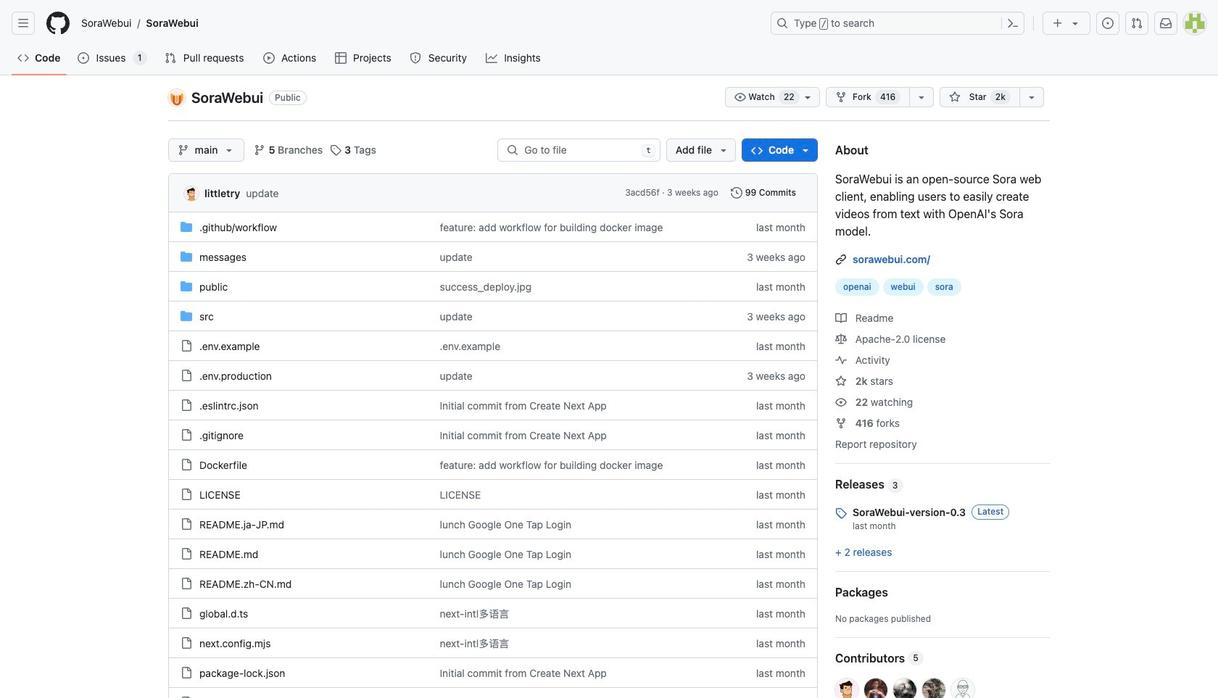 Task type: describe. For each thing, give the bounding box(es) containing it.
Go to file text field
[[525, 139, 636, 161]]

issue opened image for git pull request image
[[78, 52, 90, 64]]

3 directory image from the top
[[181, 310, 192, 322]]

triangle down image for code icon on the right top of the page
[[800, 144, 812, 156]]

@littletry image
[[836, 679, 859, 699]]

directory image
[[181, 281, 192, 292]]

@yangchuansheng image
[[865, 679, 888, 699]]

command palette image
[[1008, 17, 1019, 29]]

@eltociear image
[[894, 679, 917, 699]]

git pull request image
[[164, 52, 176, 64]]

2031 users starred this repository element
[[991, 90, 1011, 104]]

eye image
[[836, 397, 847, 408]]

shield image
[[410, 52, 422, 64]]

plus image
[[1053, 17, 1064, 29]]

0 vertical spatial triangle down image
[[1070, 17, 1082, 29]]

1 repo forked image from the top
[[836, 91, 847, 103]]

1 horizontal spatial star image
[[950, 91, 961, 103]]

@qiayue image
[[952, 679, 975, 699]]

history image
[[731, 187, 743, 199]]

pulse image
[[836, 355, 847, 366]]

1 vertical spatial tag image
[[836, 508, 847, 519]]



Task type: locate. For each thing, give the bounding box(es) containing it.
book image
[[836, 313, 847, 324]]

git branch image
[[178, 144, 189, 156]]

table image
[[335, 52, 346, 64]]

directory image
[[181, 221, 192, 233], [181, 251, 192, 263], [181, 310, 192, 322]]

0 horizontal spatial triangle down image
[[224, 144, 235, 156]]

triangle down image
[[1070, 17, 1082, 29], [718, 144, 730, 156]]

notifications image
[[1161, 17, 1172, 29]]

1 triangle down image from the left
[[224, 144, 235, 156]]

eye image
[[735, 91, 746, 103]]

issue opened image left git pull request icon
[[1103, 17, 1114, 29]]

0 horizontal spatial star image
[[836, 376, 847, 387]]

1 vertical spatial issue opened image
[[78, 52, 90, 64]]

add this repository to a list image
[[1027, 91, 1038, 103]]

@zooma02 image
[[923, 679, 946, 699]]

see your forks of this repository image
[[917, 91, 928, 103]]

link image
[[836, 254, 847, 265]]

2 vertical spatial directory image
[[181, 310, 192, 322]]

1 vertical spatial star image
[[836, 376, 847, 387]]

1 horizontal spatial tag image
[[836, 508, 847, 519]]

star image
[[950, 91, 961, 103], [836, 376, 847, 387]]

tag image
[[330, 144, 342, 156], [836, 508, 847, 519]]

littletry image
[[184, 186, 199, 201]]

0 horizontal spatial tag image
[[330, 144, 342, 156]]

0 vertical spatial repo forked image
[[836, 91, 847, 103]]

triangle down image right plus icon
[[1070, 17, 1082, 29]]

1 vertical spatial directory image
[[181, 251, 192, 263]]

0 vertical spatial issue opened image
[[1103, 17, 1114, 29]]

code image
[[17, 52, 29, 64]]

directory image down the littletry icon
[[181, 221, 192, 233]]

1 horizontal spatial issue opened image
[[1103, 17, 1114, 29]]

0 vertical spatial directory image
[[181, 221, 192, 233]]

1 horizontal spatial triangle down image
[[1070, 17, 1082, 29]]

star image down pulse icon
[[836, 376, 847, 387]]

homepage image
[[46, 12, 70, 35]]

0 vertical spatial star image
[[950, 91, 961, 103]]

directory image up directory icon
[[181, 251, 192, 263]]

1 horizontal spatial triangle down image
[[800, 144, 812, 156]]

1 vertical spatial repo forked image
[[836, 418, 847, 429]]

1 directory image from the top
[[181, 221, 192, 233]]

owner avatar image
[[168, 89, 186, 107]]

triangle down image right code icon on the right top of the page
[[800, 144, 812, 156]]

search image
[[507, 144, 519, 156]]

triangle down image
[[224, 144, 235, 156], [800, 144, 812, 156]]

0 vertical spatial tag image
[[330, 144, 342, 156]]

triangle down image left git branch icon
[[224, 144, 235, 156]]

2 triangle down image from the left
[[800, 144, 812, 156]]

1 vertical spatial triangle down image
[[718, 144, 730, 156]]

0 horizontal spatial triangle down image
[[718, 144, 730, 156]]

directory image down directory icon
[[181, 310, 192, 322]]

git branch image
[[254, 144, 266, 156]]

triangle down image left code icon on the right top of the page
[[718, 144, 730, 156]]

repo forked image
[[836, 91, 847, 103], [836, 418, 847, 429]]

issue opened image
[[1103, 17, 1114, 29], [78, 52, 90, 64]]

2 repo forked image from the top
[[836, 418, 847, 429]]

issue opened image right code image
[[78, 52, 90, 64]]

law image
[[836, 334, 847, 345]]

triangle down image for git branch image in the left of the page
[[224, 144, 235, 156]]

list
[[75, 12, 762, 35]]

graph image
[[486, 52, 497, 64]]

2 directory image from the top
[[181, 251, 192, 263]]

issue opened image for git pull request icon
[[1103, 17, 1114, 29]]

code image
[[752, 145, 763, 156]]

play image
[[263, 52, 275, 64]]

0 horizontal spatial issue opened image
[[78, 52, 90, 64]]

git pull request image
[[1132, 17, 1143, 29]]

star image right see your forks of this repository icon
[[950, 91, 961, 103]]



Task type: vqa. For each thing, say whether or not it's contained in the screenshot.
the rightmost star image
yes



